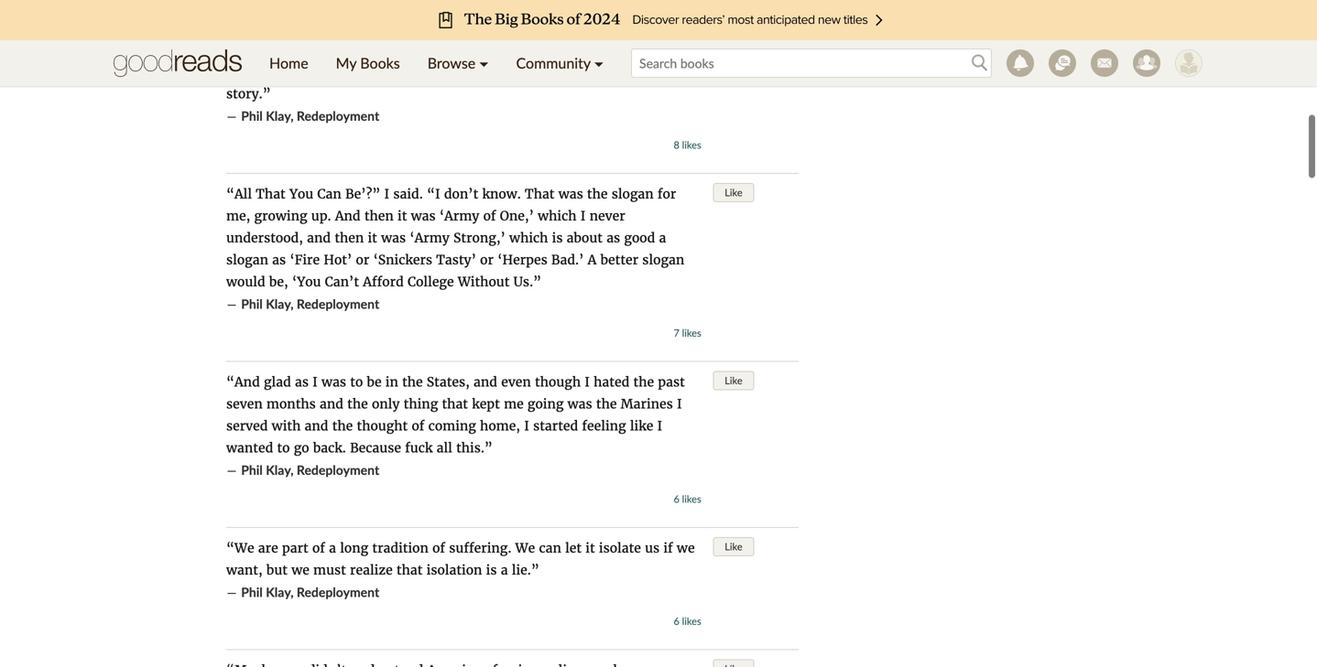 Task type: describe. For each thing, give the bounding box(es) containing it.
like for "and glad as i was to be in the states, and even though i hated the past seven months and the only thing that kept me going was the marines i served with and the thought of coming home, i started feeling like i wanted to go back. because fuck all this."
[[725, 375, 743, 387]]

the up "back."
[[332, 418, 353, 435]]

the up on
[[405, 0, 425, 14]]

the up feeling
[[596, 396, 617, 413]]

slogan up would
[[226, 252, 268, 268]]

feeling
[[582, 418, 626, 435]]

home link
[[256, 40, 322, 86]]

the up marines
[[633, 374, 654, 391]]

that inside "and glad as i was to be in the states, and even though i hated the past seven months and the only thing that kept me going was the marines i served with and the thought of coming home, i started feeling like i wanted to go back. because fuck all this." ― phil klay, redeployment
[[442, 396, 468, 413]]

coming
[[428, 418, 476, 435]]

thousand-
[[341, 42, 409, 58]]

isolation
[[427, 562, 482, 579]]

or inside "there are two ways to tell the story. funny or sad. guys like it funny, with lots of gore and a grin on your face when you get to the end. girls like it sad, with a thousand-yard stare out to the distance as you gaze upon the horrors of war they can't quite see. either way, it's the same story." ― phil klay, redeployment
[[514, 0, 527, 14]]

up.
[[311, 208, 331, 224]]

1 vertical spatial we
[[292, 562, 309, 579]]

strong,'
[[454, 230, 506, 246]]

my books link
[[322, 40, 414, 86]]

to right get
[[577, 20, 590, 36]]

don't
[[444, 186, 478, 202]]

klay, inside "we are part of a long tradition of suffering. we can let it isolate us if we want, but we must realize that isolation is a lie." ― phil klay, redeployment
[[266, 585, 294, 601]]

either
[[516, 64, 556, 80]]

i left said.
[[384, 186, 390, 202]]

0 vertical spatial like
[[596, 0, 619, 14]]

on
[[405, 20, 421, 36]]

"and glad as i was to be in the states, and even though i hated the past seven months and the only thing that kept me going was the marines i served with and the thought of coming home, i started feeling like i wanted to go back. because fuck all this." ― phil klay, redeployment
[[226, 374, 685, 479]]

good
[[624, 230, 655, 246]]

though
[[535, 374, 581, 391]]

are for of
[[276, 0, 296, 14]]

'snickers
[[373, 252, 432, 268]]

horrors
[[287, 64, 335, 80]]

likes for "we are part of a long tradition of suffering. we can let it isolate us if we want, but we must realize that isolation is a lie."
[[682, 616, 702, 628]]

of right lots
[[287, 20, 300, 36]]

of inside "all that you can be'?" i said. "i don't know. that was the slogan for me, growing up. and then it was 'army of one,' which i never understood, and then it was 'army strong,' which is about as good a slogan as 'fire hot' or 'snickers tasty' or 'herpes bad.' a better slogan would be, 'you can't afford college without us." ― phil klay, redeployment
[[483, 208, 496, 224]]

1 horizontal spatial we
[[677, 541, 695, 557]]

afford
[[363, 274, 404, 290]]

is inside "we are part of a long tradition of suffering. we can let it isolate us if we want, but we must realize that isolation is a lie." ― phil klay, redeployment
[[486, 562, 497, 579]]

and up "back."
[[305, 418, 328, 435]]

my books
[[336, 54, 400, 72]]

like link for "all that you can be'?" i said. "i don't know. that was the slogan for me, growing up. and then it was 'army of one,' which i never understood, and then it was 'army strong,' which is about as good a slogan as 'fire hot' or 'snickers tasty' or 'herpes bad.' a better slogan would be, 'you can't afford college without us."
[[713, 183, 755, 202]]

▾ for browse ▾
[[479, 54, 489, 72]]

― inside "all that you can be'?" i said. "i don't know. that was the slogan for me, growing up. and then it was 'army of one,' which i never understood, and then it was 'army strong,' which is about as good a slogan as 'fire hot' or 'snickers tasty' or 'herpes bad.' a better slogan would be, 'you can't afford college without us." ― phil klay, redeployment
[[226, 296, 237, 313]]

it up end.
[[623, 0, 633, 14]]

Search books text field
[[631, 49, 992, 78]]

like link for "we are part of a long tradition of suffering. we can let it isolate us if we want, but we must realize that isolation is a lie."
[[713, 538, 755, 557]]

be'?"
[[345, 186, 380, 202]]

for
[[658, 186, 676, 202]]

was left be
[[322, 374, 346, 391]]

sad.
[[531, 0, 557, 14]]

started
[[533, 418, 578, 435]]

all
[[437, 440, 452, 457]]

i left hated
[[585, 374, 590, 391]]

sad,
[[267, 42, 293, 58]]

it's
[[593, 64, 614, 80]]

redeployment link for tasty'
[[297, 296, 379, 312]]

6 for "we are part of a long tradition of suffering. we can let it isolate us if we want, but we must realize that isolation is a lie."
[[674, 616, 680, 628]]

i down marines
[[657, 418, 663, 435]]

but
[[266, 562, 288, 579]]

2 that from the left
[[525, 186, 555, 202]]

suffering.
[[449, 541, 512, 557]]

redeployment inside "and glad as i was to be in the states, and even though i hated the past seven months and the only thing that kept me going was the marines i served with and the thought of coming home, i started feeling like i wanted to go back. because fuck all this." ― phil klay, redeployment
[[297, 463, 379, 478]]

klay, inside "all that you can be'?" i said. "i don't know. that was the slogan for me, growing up. and then it was 'army of one,' which i never understood, and then it was 'army strong,' which is about as good a slogan as 'fire hot' or 'snickers tasty' or 'herpes bad.' a better slogan would be, 'you can't afford college without us." ― phil klay, redeployment
[[266, 296, 294, 312]]

1 vertical spatial then
[[335, 230, 364, 246]]

to right out
[[502, 42, 514, 58]]

1 vertical spatial which
[[509, 230, 548, 246]]

can't
[[416, 64, 448, 80]]

it inside "we are part of a long tradition of suffering. we can let it isolate us if we want, but we must realize that isolation is a lie." ― phil klay, redeployment
[[586, 541, 595, 557]]

be,
[[269, 274, 288, 290]]

"and
[[226, 374, 260, 391]]

same
[[642, 64, 676, 80]]

back.
[[313, 440, 346, 457]]

like for "we are part of a long tradition of suffering. we can let it isolate us if we want, but we must realize that isolation is a lie."
[[725, 541, 743, 553]]

about
[[567, 230, 603, 246]]

going
[[528, 396, 564, 413]]

gaze
[[645, 42, 674, 58]]

like for "all that you can be'?" i said. "i don't know. that was the slogan for me, growing up. and then it was 'army of one,' which i never understood, and then it was 'army strong,' which is about as good a slogan as 'fire hot' or 'snickers tasty' or 'herpes bad.' a better slogan would be, 'you can't afford college without us."
[[725, 186, 743, 199]]

guys
[[561, 0, 592, 14]]

upon
[[226, 64, 259, 80]]

1 that from the left
[[256, 186, 286, 202]]

7 likes link
[[674, 327, 702, 339]]

my
[[336, 54, 357, 72]]

1 horizontal spatial or
[[480, 252, 494, 268]]

0 vertical spatial 'army
[[440, 208, 479, 224]]

likes for "all that you can be'?" i said. "i don't know. that was the slogan for me, growing up. and then it was 'army of one,' which i never understood, and then it was 'army strong,' which is about as good a slogan as 'fire hot' or 'snickers tasty' or 'herpes bad.' a better slogan would be, 'you can't afford college without us."
[[682, 327, 702, 339]]

never
[[590, 208, 625, 224]]

like inside "and glad as i was to be in the states, and even though i hated the past seven months and the only thing that kept me going was the marines i served with and the thought of coming home, i started feeling like i wanted to go back. because fuck all this." ― phil klay, redeployment
[[630, 418, 653, 435]]

community ▾ button
[[503, 40, 617, 86]]

girls
[[650, 20, 680, 36]]

8 likes
[[674, 139, 702, 151]]

was up about
[[559, 186, 583, 202]]

hot'
[[324, 252, 352, 268]]

me,
[[226, 208, 250, 224]]

a down gore
[[330, 42, 337, 58]]

let
[[565, 541, 582, 557]]

community
[[516, 54, 591, 72]]

▾ for community ▾
[[594, 54, 604, 72]]

7 likes
[[674, 327, 702, 339]]

0 vertical spatial then
[[364, 208, 394, 224]]

a left the grin
[[363, 20, 370, 36]]

us."
[[514, 274, 542, 290]]

phil inside "we are part of a long tradition of suffering. we can let it isolate us if we want, but we must realize that isolation is a lie." ― phil klay, redeployment
[[241, 585, 263, 601]]

only
[[372, 396, 400, 413]]

books
[[360, 54, 400, 72]]

to left be
[[350, 374, 363, 391]]

slogan down good
[[642, 252, 685, 268]]

would
[[226, 274, 265, 290]]

browse ▾ button
[[414, 40, 503, 86]]

long
[[340, 541, 368, 557]]

klay, inside "there are two ways to tell the story. funny or sad. guys like it funny, with lots of gore and a grin on your face when you get to the end. girls like it sad, with a thousand-yard stare out to the distance as you gaze upon the horrors of war they can't quite see. either way, it's the same story." ― phil klay, redeployment
[[266, 108, 294, 124]]

'you
[[292, 274, 321, 290]]

thought
[[357, 418, 408, 435]]

0 vertical spatial which
[[538, 208, 577, 224]]

marines
[[621, 396, 673, 413]]

6 likes for "and glad as i was to be in the states, and even though i hated the past seven months and the only thing that kept me going was the marines i served with and the thought of coming home, i started feeling like i wanted to go back. because fuck all this."
[[674, 493, 702, 506]]

as inside "there are two ways to tell the story. funny or sad. guys like it funny, with lots of gore and a grin on your face when you get to the end. girls like it sad, with a thousand-yard stare out to the distance as you gaze upon the horrors of war they can't quite see. either way, it's the same story." ― phil klay, redeployment
[[600, 42, 614, 58]]

funny
[[469, 0, 510, 14]]

friend requests image
[[1133, 49, 1161, 77]]

a left the lie." on the left bottom of page
[[501, 562, 508, 579]]

one,'
[[500, 208, 534, 224]]

menu containing home
[[256, 40, 617, 86]]

likes for "there are two ways to tell the story. funny or sad. guys like it funny, with lots of gore and a grin on your face when you get to the end. girls like it sad, with a thousand-yard stare out to the distance as you gaze upon the horrors of war they can't quite see. either way, it's the same story."
[[682, 139, 702, 151]]

i right "home," on the bottom left of the page
[[524, 418, 529, 435]]

home,
[[480, 418, 520, 435]]

as down never
[[607, 230, 620, 246]]

notifications image
[[1007, 49, 1034, 77]]

better
[[601, 252, 639, 268]]

and up kept
[[474, 374, 497, 391]]

and
[[335, 208, 361, 224]]

browse
[[428, 54, 476, 72]]

6 for "and glad as i was to be in the states, and even though i hated the past seven months and the only thing that kept me going was the marines i served with and the thought of coming home, i started feeling like i wanted to go back. because fuck all this."
[[674, 493, 680, 506]]

the down sad,
[[263, 64, 283, 80]]

"we
[[226, 541, 254, 557]]

want,
[[226, 562, 263, 579]]

community ▾
[[516, 54, 604, 72]]

8 likes link
[[674, 139, 702, 151]]

the inside "all that you can be'?" i said. "i don't know. that was the slogan for me, growing up. and then it was 'army of one,' which i never understood, and then it was 'army strong,' which is about as good a slogan as 'fire hot' or 'snickers tasty' or 'herpes bad.' a better slogan would be, 'you can't afford college without us." ― phil klay, redeployment
[[587, 186, 608, 202]]

phil inside "there are two ways to tell the story. funny or sad. guys like it funny, with lots of gore and a grin on your face when you get to the end. girls like it sad, with a thousand-yard stare out to the distance as you gaze upon the horrors of war they can't quite see. either way, it's the same story." ― phil klay, redeployment
[[241, 108, 263, 124]]

two
[[299, 0, 323, 14]]

home
[[269, 54, 308, 72]]

be
[[367, 374, 382, 391]]

and right months
[[320, 396, 344, 413]]

a left the long
[[329, 541, 336, 557]]

7
[[674, 327, 680, 339]]

redeployment inside "all that you can be'?" i said. "i don't know. that was the slogan for me, growing up. and then it was 'army of one,' which i never understood, and then it was 'army strong,' which is about as good a slogan as 'fire hot' or 'snickers tasty' or 'herpes bad.' a better slogan would be, 'you can't afford college without us." ― phil klay, redeployment
[[297, 296, 379, 312]]

understood,
[[226, 230, 303, 246]]

fuck
[[405, 440, 433, 457]]

grin
[[374, 20, 401, 36]]



Task type: locate. For each thing, give the bounding box(es) containing it.
can
[[539, 541, 561, 557]]

1 6 from the top
[[674, 493, 680, 506]]

are up but
[[258, 541, 278, 557]]

end.
[[619, 20, 646, 36]]

with
[[226, 20, 255, 36], [297, 42, 326, 58], [272, 418, 301, 435]]

1 likes from the top
[[682, 139, 702, 151]]

are inside "there are two ways to tell the story. funny or sad. guys like it funny, with lots of gore and a grin on your face when you get to the end. girls like it sad, with a thousand-yard stare out to the distance as you gaze upon the horrors of war they can't quite see. either way, it's the same story." ― phil klay, redeployment
[[276, 0, 296, 14]]

like right for
[[725, 186, 743, 199]]

3 ― from the top
[[226, 463, 237, 479]]

1 vertical spatial is
[[486, 562, 497, 579]]

1 horizontal spatial that
[[525, 186, 555, 202]]

1 redeployment from the top
[[297, 108, 379, 124]]

are
[[276, 0, 296, 14], [258, 541, 278, 557]]

6 likes link for "we are part of a long tradition of suffering. we can let it isolate us if we want, but we must realize that isolation is a lie."
[[674, 616, 702, 628]]

distance
[[543, 42, 596, 58]]

0 horizontal spatial that
[[256, 186, 286, 202]]

3 like link from the top
[[713, 538, 755, 557]]

0 horizontal spatial or
[[356, 252, 369, 268]]

part
[[282, 541, 308, 557]]

▾
[[479, 54, 489, 72], [594, 54, 604, 72]]

then down and
[[335, 230, 364, 246]]

of inside "and glad as i was to be in the states, and even though i hated the past seven months and the only thing that kept me going was the marines i served with and the thought of coming home, i started feeling like i wanted to go back. because fuck all this." ― phil klay, redeployment
[[412, 418, 425, 435]]

the down be
[[347, 396, 368, 413]]

4 likes from the top
[[682, 616, 702, 628]]

1 vertical spatial are
[[258, 541, 278, 557]]

that up growing
[[256, 186, 286, 202]]

or right the hot' on the left
[[356, 252, 369, 268]]

out
[[477, 42, 498, 58]]

of
[[287, 20, 300, 36], [339, 64, 352, 80], [483, 208, 496, 224], [412, 418, 425, 435], [312, 541, 325, 557], [432, 541, 445, 557]]

you
[[289, 186, 314, 202]]

3 like from the top
[[725, 541, 743, 553]]

the up never
[[587, 186, 608, 202]]

which up 'herpes
[[509, 230, 548, 246]]

0 vertical spatial is
[[552, 230, 563, 246]]

phil down the wanted
[[241, 463, 263, 478]]

redeployment link down can't
[[297, 296, 379, 312]]

because
[[350, 440, 401, 457]]

like down marines
[[630, 418, 653, 435]]

0 vertical spatial 6
[[674, 493, 680, 506]]

klay, down but
[[266, 585, 294, 601]]

3 klay, from the top
[[266, 463, 294, 478]]

klay, down story."
[[266, 108, 294, 124]]

like link for "and glad as i was to be in the states, and even though i hated the past seven months and the only thing that kept me going was the marines i served with and the thought of coming home, i started feeling like i wanted to go back. because fuck all this."
[[713, 371, 755, 391]]

was down the "i
[[411, 208, 436, 224]]

without
[[458, 274, 510, 290]]

2 vertical spatial like
[[630, 418, 653, 435]]

klay, inside "and glad as i was to be in the states, and even though i hated the past seven months and the only thing that kept me going was the marines i served with and the thought of coming home, i started feeling like i wanted to go back. because fuck all this." ― phil klay, redeployment
[[266, 463, 294, 478]]

redeployment down must at the bottom left of the page
[[297, 585, 379, 601]]

tell
[[380, 0, 401, 14]]

1 6 likes from the top
[[674, 493, 702, 506]]

6 likes link for "and glad as i was to be in the states, and even though i hated the past seven months and the only thing that kept me going was the marines i served with and the thought of coming home, i started feeling like i wanted to go back. because fuck all this."
[[674, 493, 702, 506]]

2 vertical spatial like link
[[713, 538, 755, 557]]

"i
[[427, 186, 440, 202]]

sam green image
[[1175, 49, 1203, 77]]

see.
[[488, 64, 512, 80]]

0 horizontal spatial ▾
[[479, 54, 489, 72]]

Search for books to add to your shelves search field
[[631, 49, 992, 78]]

get
[[554, 20, 574, 36]]

2 redeployment from the top
[[297, 296, 379, 312]]

that up coming
[[442, 396, 468, 413]]

must
[[313, 562, 346, 579]]

are inside "we are part of a long tradition of suffering. we can let it isolate us if we want, but we must realize that isolation is a lie." ― phil klay, redeployment
[[258, 541, 278, 557]]

1 horizontal spatial that
[[442, 396, 468, 413]]

kept
[[472, 396, 500, 413]]

which up about
[[538, 208, 577, 224]]

2 6 likes from the top
[[674, 616, 702, 628]]

4 redeployment from the top
[[297, 585, 379, 601]]

yard
[[409, 42, 437, 58]]

like up upon
[[226, 42, 250, 58]]

phil inside "all that you can be'?" i said. "i don't know. that was the slogan for me, growing up. and then it was 'army of one,' which i never understood, and then it was 'army strong,' which is about as good a slogan as 'fire hot' or 'snickers tasty' or 'herpes bad.' a better slogan would be, 'you can't afford college without us." ― phil klay, redeployment
[[241, 296, 263, 312]]

4 phil from the top
[[241, 585, 263, 601]]

redeployment
[[297, 108, 379, 124], [297, 296, 379, 312], [297, 463, 379, 478], [297, 585, 379, 601]]

redeployment link down must at the bottom left of the page
[[297, 585, 379, 601]]

that inside "we are part of a long tradition of suffering. we can let it isolate us if we want, but we must realize that isolation is a lie." ― phil klay, redeployment
[[397, 562, 423, 579]]

0 vertical spatial like
[[725, 186, 743, 199]]

if
[[664, 541, 673, 557]]

a
[[363, 20, 370, 36], [330, 42, 337, 58], [659, 230, 666, 246], [329, 541, 336, 557], [501, 562, 508, 579]]

2 ▾ from the left
[[594, 54, 604, 72]]

of left war on the top left of page
[[339, 64, 352, 80]]

0 vertical spatial you
[[527, 20, 550, 36]]

2 horizontal spatial like
[[630, 418, 653, 435]]

like right if
[[725, 541, 743, 553]]

we right if
[[677, 541, 695, 557]]

1 horizontal spatial you
[[618, 42, 641, 58]]

you
[[527, 20, 550, 36], [618, 42, 641, 58]]

the right in at the bottom of the page
[[402, 374, 423, 391]]

states,
[[427, 374, 470, 391]]

redeployment inside "we are part of a long tradition of suffering. we can let it isolate us if we want, but we must realize that isolation is a lie." ― phil klay, redeployment
[[297, 585, 379, 601]]

to left go
[[277, 440, 290, 457]]

tasty'
[[436, 252, 476, 268]]

your
[[425, 20, 454, 36]]

menu
[[256, 40, 617, 86]]

1 vertical spatial like link
[[713, 371, 755, 391]]

likes for "and glad as i was to be in the states, and even though i hated the past seven months and the only thing that kept me going was the marines i served with and the thought of coming home, i started feeling like i wanted to go back. because fuck all this."
[[682, 493, 702, 506]]

0 horizontal spatial we
[[292, 562, 309, 579]]

isolate
[[599, 541, 641, 557]]

then
[[364, 208, 394, 224], [335, 230, 364, 246]]

slogan up never
[[612, 186, 654, 202]]

can
[[317, 186, 342, 202]]

klay, down the wanted
[[266, 463, 294, 478]]

8
[[674, 139, 680, 151]]

with down months
[[272, 418, 301, 435]]

0 vertical spatial that
[[442, 396, 468, 413]]

the up either on the left of page
[[518, 42, 539, 58]]

― down would
[[226, 296, 237, 313]]

is down suffering. at the left of the page
[[486, 562, 497, 579]]

hated
[[594, 374, 630, 391]]

4 ― from the top
[[226, 585, 237, 601]]

1 klay, from the top
[[266, 108, 294, 124]]

3 redeployment from the top
[[297, 463, 379, 478]]

― down want,
[[226, 585, 237, 601]]

phil
[[241, 108, 263, 124], [241, 296, 263, 312], [241, 463, 263, 478], [241, 585, 263, 601]]

1 horizontal spatial like
[[596, 0, 619, 14]]

redeployment down horrors
[[297, 108, 379, 124]]

me
[[504, 396, 524, 413]]

which
[[538, 208, 577, 224], [509, 230, 548, 246]]

4 klay, from the top
[[266, 585, 294, 601]]

glad
[[264, 374, 291, 391]]

0 horizontal spatial you
[[527, 20, 550, 36]]

"all
[[226, 186, 252, 202]]

it down said.
[[398, 208, 407, 224]]

as inside "and glad as i was to be in the states, and even though i hated the past seven months and the only thing that kept me going was the marines i served with and the thought of coming home, i started feeling like i wanted to go back. because fuck all this." ― phil klay, redeployment
[[295, 374, 309, 391]]

like
[[596, 0, 619, 14], [226, 42, 250, 58], [630, 418, 653, 435]]

phil down would
[[241, 296, 263, 312]]

like right guys
[[596, 0, 619, 14]]

as up it's
[[600, 42, 614, 58]]

phil down want,
[[241, 585, 263, 601]]

with up horrors
[[297, 42, 326, 58]]

it left sad,
[[253, 42, 263, 58]]

― down story."
[[226, 108, 237, 125]]

1 vertical spatial 6 likes
[[674, 616, 702, 628]]

quite
[[452, 64, 484, 80]]

then down be'?"
[[364, 208, 394, 224]]

is up bad.'
[[552, 230, 563, 246]]

1 vertical spatial you
[[618, 42, 641, 58]]

wanted
[[226, 440, 273, 457]]

like link right past
[[713, 371, 755, 391]]

a right good
[[659, 230, 666, 246]]

browse ▾
[[428, 54, 489, 72]]

redeployment link down horrors
[[297, 108, 379, 124]]

0 vertical spatial with
[[226, 20, 255, 36]]

growing
[[254, 208, 307, 224]]

seven
[[226, 396, 263, 413]]

2 6 likes link from the top
[[674, 616, 702, 628]]

0 horizontal spatial is
[[486, 562, 497, 579]]

2 vertical spatial like
[[725, 541, 743, 553]]

was up 'snickers
[[381, 230, 406, 246]]

story.
[[429, 0, 465, 14]]

realize
[[350, 562, 393, 579]]

2 vertical spatial with
[[272, 418, 301, 435]]

are for want,
[[258, 541, 278, 557]]

1 vertical spatial that
[[397, 562, 423, 579]]

phil inside "and glad as i was to be in the states, and even though i hated the past seven months and the only thing that kept me going was the marines i served with and the thought of coming home, i started feeling like i wanted to go back. because fuck all this." ― phil klay, redeployment
[[241, 463, 263, 478]]

as up the be,
[[272, 252, 286, 268]]

it up 'snickers
[[368, 230, 377, 246]]

served
[[226, 418, 268, 435]]

1 ▾ from the left
[[479, 54, 489, 72]]

2 phil from the top
[[241, 296, 263, 312]]

2 ― from the top
[[226, 296, 237, 313]]

or left sad.
[[514, 0, 527, 14]]

ways
[[327, 0, 359, 14]]

i up months
[[313, 374, 318, 391]]

0 vertical spatial like link
[[713, 183, 755, 202]]

6 likes for "we are part of a long tradition of suffering. we can let it isolate us if we want, but we must realize that isolation is a lie."
[[674, 616, 702, 628]]

of right part
[[312, 541, 325, 557]]

2 like link from the top
[[713, 371, 755, 391]]

know.
[[482, 186, 521, 202]]

1 horizontal spatial ▾
[[594, 54, 604, 72]]

1 vertical spatial 6 likes link
[[674, 616, 702, 628]]

gore
[[303, 20, 332, 36]]

1 like link from the top
[[713, 183, 755, 202]]

said.
[[393, 186, 423, 202]]

can't
[[325, 274, 359, 290]]

it right let
[[586, 541, 595, 557]]

1 vertical spatial with
[[297, 42, 326, 58]]

to left tell
[[363, 0, 376, 14]]

i down past
[[677, 396, 682, 413]]

thing
[[404, 396, 438, 413]]

a
[[588, 252, 597, 268]]

― down the wanted
[[226, 463, 237, 479]]

1 vertical spatial like
[[226, 42, 250, 58]]

0 horizontal spatial that
[[397, 562, 423, 579]]

you down end.
[[618, 42, 641, 58]]

2 klay, from the top
[[266, 296, 294, 312]]

with inside "and glad as i was to be in the states, and even though i hated the past seven months and the only thing that kept me going was the marines i served with and the thought of coming home, i started feeling like i wanted to go back. because fuck all this." ― phil klay, redeployment
[[272, 418, 301, 435]]

― inside "and glad as i was to be in the states, and even though i hated the past seven months and the only thing that kept me going was the marines i served with and the thought of coming home, i started feeling like i wanted to go back. because fuck all this." ― phil klay, redeployment
[[226, 463, 237, 479]]

1 like from the top
[[725, 186, 743, 199]]

3 redeployment link from the top
[[297, 463, 379, 478]]

1 redeployment link from the top
[[297, 108, 379, 124]]

we down part
[[292, 562, 309, 579]]

redeployment link for back.
[[297, 463, 379, 478]]

― inside "we are part of a long tradition of suffering. we can let it isolate us if we want, but we must realize that isolation is a lie." ― phil klay, redeployment
[[226, 585, 237, 601]]

2 redeployment link from the top
[[297, 296, 379, 312]]

face
[[458, 20, 484, 36]]

the left end.
[[594, 20, 615, 36]]

3 phil from the top
[[241, 463, 263, 478]]

"there
[[226, 0, 272, 14]]

like link right if
[[713, 538, 755, 557]]

with down "there
[[226, 20, 255, 36]]

that down tradition
[[397, 562, 423, 579]]

2 6 from the top
[[674, 616, 680, 628]]

as right glad
[[295, 374, 309, 391]]

3 likes from the top
[[682, 493, 702, 506]]

we
[[515, 541, 535, 557]]

months
[[267, 396, 316, 413]]

0 vertical spatial are
[[276, 0, 296, 14]]

funny,
[[637, 0, 679, 14]]

are up lots
[[276, 0, 296, 14]]

'army down don't
[[440, 208, 479, 224]]

my group discussions image
[[1049, 49, 1076, 77]]

―
[[226, 108, 237, 125], [226, 296, 237, 313], [226, 463, 237, 479], [226, 585, 237, 601]]

even
[[501, 374, 531, 391]]

a inside "all that you can be'?" i said. "i don't know. that was the slogan for me, growing up. and then it was 'army of one,' which i never understood, and then it was 'army strong,' which is about as good a slogan as 'fire hot' or 'snickers tasty' or 'herpes bad.' a better slogan would be, 'you can't afford college without us." ― phil klay, redeployment
[[659, 230, 666, 246]]

you down sad.
[[527, 20, 550, 36]]

0 vertical spatial 6 likes link
[[674, 493, 702, 506]]

2 like from the top
[[725, 375, 743, 387]]

or up without
[[480, 252, 494, 268]]

redeployment inside "there are two ways to tell the story. funny or sad. guys like it funny, with lots of gore and a grin on your face when you get to the end. girls like it sad, with a thousand-yard stare out to the distance as you gaze upon the horrors of war they can't quite see. either way, it's the same story." ― phil klay, redeployment
[[297, 108, 379, 124]]

1 horizontal spatial is
[[552, 230, 563, 246]]

1 vertical spatial like
[[725, 375, 743, 387]]

college
[[408, 274, 454, 290]]

that up one,' at the top left of page
[[525, 186, 555, 202]]

past
[[658, 374, 685, 391]]

redeployment down "back."
[[297, 463, 379, 478]]

they
[[384, 64, 412, 80]]

of up isolation
[[432, 541, 445, 557]]

― inside "there are two ways to tell the story. funny or sad. guys like it funny, with lots of gore and a grin on your face when you get to the end. girls like it sad, with a thousand-yard stare out to the distance as you gaze upon the horrors of war they can't quite see. either way, it's the same story." ― phil klay, redeployment
[[226, 108, 237, 125]]

'fire
[[290, 252, 320, 268]]

redeployment link for upon
[[297, 108, 379, 124]]

is inside "all that you can be'?" i said. "i don't know. that was the slogan for me, growing up. and then it was 'army of one,' which i never understood, and then it was 'army strong,' which is about as good a slogan as 'fire hot' or 'snickers tasty' or 'herpes bad.' a better slogan would be, 'you can't afford college without us." ― phil klay, redeployment
[[552, 230, 563, 246]]

and down up.
[[307, 230, 331, 246]]

2 likes from the top
[[682, 327, 702, 339]]

and
[[336, 20, 359, 36], [307, 230, 331, 246], [474, 374, 497, 391], [320, 396, 344, 413], [305, 418, 328, 435]]

lie."
[[512, 562, 539, 579]]

i up about
[[581, 208, 586, 224]]

was down the though
[[568, 396, 592, 413]]

1 vertical spatial 'army
[[410, 230, 450, 246]]

the right it's
[[618, 64, 639, 80]]

0 horizontal spatial like
[[226, 42, 250, 58]]

'army up tasty'
[[410, 230, 450, 246]]

redeployment link down "back."
[[297, 463, 379, 478]]

of up fuck
[[412, 418, 425, 435]]

1 vertical spatial 6
[[674, 616, 680, 628]]

that
[[442, 396, 468, 413], [397, 562, 423, 579]]

1 phil from the top
[[241, 108, 263, 124]]

when
[[488, 20, 523, 36]]

2 horizontal spatial or
[[514, 0, 527, 14]]

like link
[[713, 183, 755, 202], [713, 371, 755, 391], [713, 538, 755, 557]]

and inside "there are two ways to tell the story. funny or sad. guys like it funny, with lots of gore and a grin on your face when you get to the end. girls like it sad, with a thousand-yard stare out to the distance as you gaze upon the horrors of war they can't quite see. either way, it's the same story." ― phil klay, redeployment
[[336, 20, 359, 36]]

like link right for
[[713, 183, 755, 202]]

4 redeployment link from the top
[[297, 585, 379, 601]]

inbox image
[[1091, 49, 1119, 77]]

redeployment down can't
[[297, 296, 379, 312]]

0 vertical spatial 6 likes
[[674, 493, 702, 506]]

1 ― from the top
[[226, 108, 237, 125]]

and inside "all that you can be'?" i said. "i don't know. that was the slogan for me, growing up. and then it was 'army of one,' which i never understood, and then it was 'army strong,' which is about as good a slogan as 'fire hot' or 'snickers tasty' or 'herpes bad.' a better slogan would be, 'you can't afford college without us." ― phil klay, redeployment
[[307, 230, 331, 246]]

0 vertical spatial we
[[677, 541, 695, 557]]

phil down story."
[[241, 108, 263, 124]]

1 6 likes link from the top
[[674, 493, 702, 506]]

"we are part of a long tradition of suffering. we can let it isolate us if we want, but we must realize that isolation is a lie." ― phil klay, redeployment
[[226, 541, 695, 601]]



Task type: vqa. For each thing, say whether or not it's contained in the screenshot.
left woman
no



